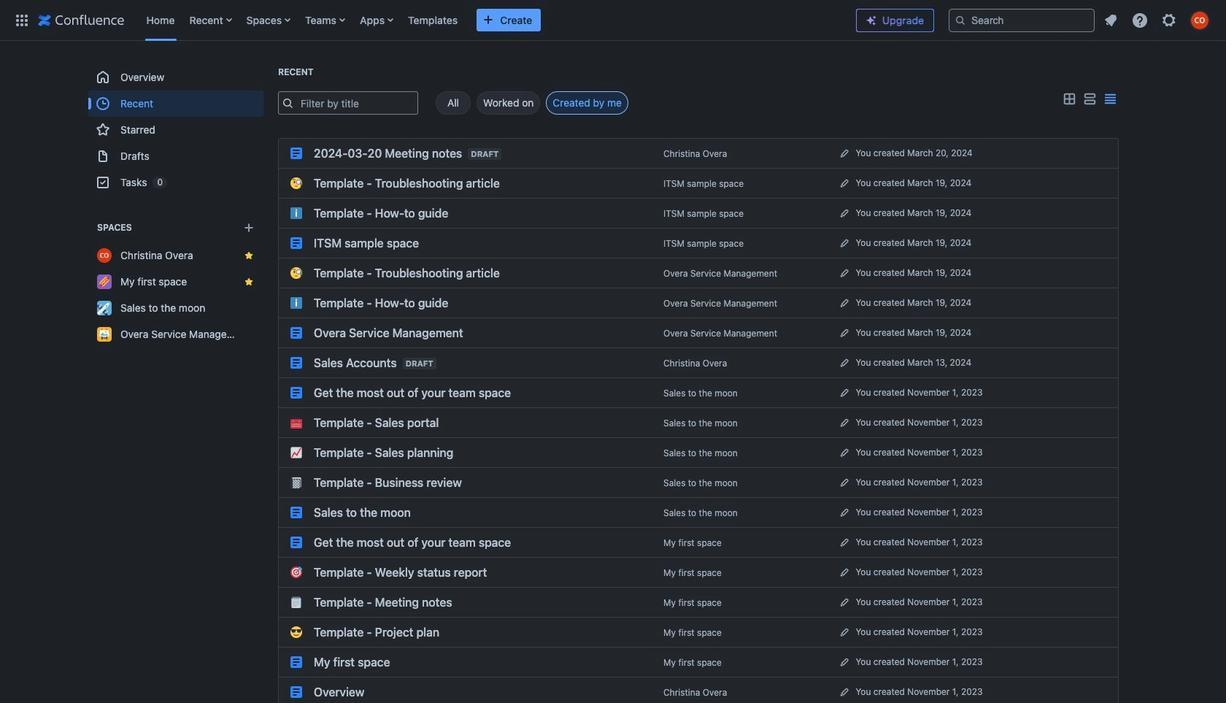 Task type: locate. For each thing, give the bounding box(es) containing it.
:face_with_monocle: image up :information_source: image
[[291, 177, 302, 189]]

:face_with_monocle: image for first :face_with_monocle: image from the bottom of the page
[[291, 267, 302, 279]]

:face_with_monocle: image
[[291, 177, 302, 189], [291, 267, 302, 279]]

1 vertical spatial page image
[[291, 686, 302, 698]]

0 vertical spatial page image
[[291, 237, 302, 249]]

:information_source: image
[[291, 207, 302, 219]]

banner
[[0, 0, 1226, 44]]

1 vertical spatial :face_with_monocle: image
[[291, 267, 302, 279]]

cards image
[[1061, 90, 1078, 108]]

1 :face_with_monocle: image from the top
[[291, 177, 302, 189]]

search image
[[955, 14, 967, 26]]

:notebook: image
[[291, 477, 302, 488], [291, 477, 302, 488]]

:notepad_spiral: image
[[291, 596, 302, 608], [291, 596, 302, 608]]

star this space image
[[243, 276, 255, 288]]

global element
[[9, 0, 845, 41]]

compact list image
[[1102, 90, 1119, 108]]

:chart_with_upwards_trend: image
[[291, 447, 302, 458]]

confluence image
[[38, 11, 124, 29], [38, 11, 124, 29]]

5 page image from the top
[[291, 507, 302, 518]]

page image
[[291, 147, 302, 159], [291, 327, 302, 339], [291, 357, 302, 369], [291, 387, 302, 399], [291, 507, 302, 518], [291, 537, 302, 548], [291, 656, 302, 668]]

:face_with_monocle: image up :information_source: image
[[291, 177, 302, 189]]

:information_source: image
[[291, 207, 302, 219], [291, 297, 302, 309], [291, 297, 302, 309]]

2 page image from the top
[[291, 327, 302, 339]]

list
[[139, 0, 845, 41], [1098, 7, 1218, 33]]

:toolbox: image
[[291, 417, 302, 429], [291, 417, 302, 429]]

1 horizontal spatial list
[[1098, 7, 1218, 33]]

0 horizontal spatial list
[[139, 0, 845, 41]]

appswitcher icon image
[[13, 11, 31, 29]]

0 vertical spatial :face_with_monocle: image
[[291, 177, 302, 189]]

:sunglasses: image
[[291, 626, 302, 638], [291, 626, 302, 638]]

6 page image from the top
[[291, 537, 302, 548]]

notification icon image
[[1102, 11, 1120, 29]]

settings icon image
[[1161, 11, 1178, 29]]

Filter by title field
[[296, 93, 418, 113]]

1 page image from the top
[[291, 237, 302, 249]]

1 page image from the top
[[291, 147, 302, 159]]

3 page image from the top
[[291, 357, 302, 369]]

None search field
[[949, 8, 1095, 32]]

:dart: image
[[291, 566, 302, 578], [291, 566, 302, 578]]

:chart_with_upwards_trend: image
[[291, 447, 302, 458]]

2 :face_with_monocle: image from the top
[[291, 267, 302, 279]]

2 :face_with_monocle: image from the top
[[291, 267, 302, 279]]

list for premium icon
[[1098, 7, 1218, 33]]

:face_with_monocle: image for 2nd :face_with_monocle: image from the bottom
[[291, 177, 302, 189]]

:face_with_monocle: image right star this space image at the top left of page
[[291, 267, 302, 279]]

page image
[[291, 237, 302, 249], [291, 686, 302, 698]]

list for appswitcher icon
[[139, 0, 845, 41]]

:face_with_monocle: image right star this space image at the top left of page
[[291, 267, 302, 279]]

tab list
[[418, 91, 628, 115]]

:face_with_monocle: image
[[291, 177, 302, 189], [291, 267, 302, 279]]

0 vertical spatial :face_with_monocle: image
[[291, 177, 302, 189]]

1 vertical spatial :face_with_monocle: image
[[291, 267, 302, 279]]



Task type: describe. For each thing, give the bounding box(es) containing it.
create a space image
[[240, 219, 258, 237]]

star this space image
[[243, 250, 255, 261]]

4 page image from the top
[[291, 387, 302, 399]]

1 :face_with_monocle: image from the top
[[291, 177, 302, 189]]

7 page image from the top
[[291, 656, 302, 668]]

premium image
[[866, 15, 877, 26]]

help icon image
[[1132, 11, 1149, 29]]

Search field
[[949, 8, 1095, 32]]

list image
[[1081, 90, 1099, 108]]

2 page image from the top
[[291, 686, 302, 698]]



Task type: vqa. For each thing, say whether or not it's contained in the screenshot.
banner
yes



